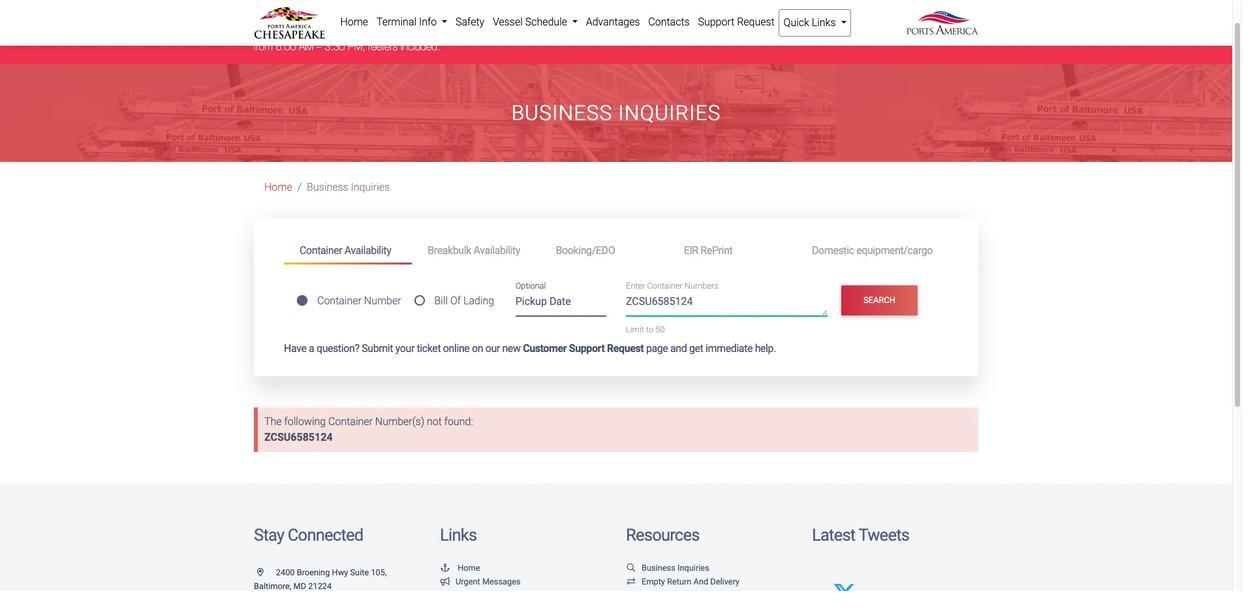Task type: vqa. For each thing, say whether or not it's contained in the screenshot.
40' dry
no



Task type: locate. For each thing, give the bounding box(es) containing it.
will
[[424, 26, 437, 37], [767, 26, 779, 37]]

support request link
[[694, 9, 779, 35]]

1 horizontal spatial support
[[698, 16, 735, 28]]

1 horizontal spatial request
[[738, 16, 775, 28]]

empty return and delivery link
[[626, 577, 740, 587]]

0 vertical spatial links
[[812, 16, 836, 29]]

resources
[[626, 525, 700, 545]]

new
[[705, 26, 725, 37]]

0 horizontal spatial availability
[[345, 244, 391, 256]]

request
[[738, 16, 775, 28], [607, 342, 644, 355]]

links
[[812, 16, 836, 29], [440, 525, 477, 545]]

availability for breakbulk availability
[[474, 244, 521, 256]]

contacts
[[649, 16, 690, 28]]

search image
[[626, 564, 637, 572]]

links right quick
[[812, 16, 836, 29]]

new
[[503, 342, 521, 355]]

–
[[317, 40, 322, 52]]

will left quick
[[767, 26, 779, 37]]

0 horizontal spatial home link
[[265, 181, 292, 193]]

terminal
[[377, 16, 417, 28], [360, 26, 395, 37]]

1 vertical spatial inquiries
[[351, 181, 390, 193]]

the up "zcsu6585124"
[[265, 415, 282, 428]]

0 horizontal spatial support
[[569, 342, 605, 355]]

availability
[[345, 244, 391, 256], [474, 244, 521, 256]]

vessel schedule link
[[489, 9, 582, 35]]

terminal inside terminal info link
[[377, 16, 417, 28]]

suite
[[350, 567, 369, 577]]

anchor image
[[440, 564, 451, 572]]

broening
[[297, 567, 330, 577]]

0 vertical spatial business
[[512, 101, 613, 125]]

gate right main
[[664, 26, 683, 37]]

0 horizontal spatial gate
[[664, 26, 683, 37]]

domestic
[[812, 244, 855, 256]]

2 vertical spatial home link
[[440, 563, 480, 573]]

1 vertical spatial links
[[440, 525, 477, 545]]

safety link
[[452, 9, 489, 35]]

and left get
[[671, 342, 687, 355]]

gate
[[664, 26, 683, 37], [745, 26, 764, 37]]

request down limit
[[607, 342, 644, 355]]

Enter Container Numbers text field
[[626, 294, 828, 316]]

business inquiries
[[512, 101, 721, 125], [307, 181, 390, 193], [642, 563, 710, 573]]

gate right vail
[[745, 26, 764, 37]]

support right the customer
[[569, 342, 605, 355]]

1 availability from the left
[[345, 244, 391, 256]]

home for 'home' link associated with terminal info link
[[341, 16, 368, 28]]

booking/edo link
[[540, 239, 669, 263]]

1 vertical spatial home link
[[265, 181, 292, 193]]

close image
[[969, 24, 979, 40]]

the inside the following container number(s) not found: zcsu6585124
[[265, 415, 282, 428]]

container
[[300, 244, 342, 256], [648, 281, 683, 291], [317, 295, 362, 307], [329, 415, 373, 428]]

0 horizontal spatial will
[[424, 26, 437, 37]]

on left the our
[[472, 342, 483, 355]]

2 availability from the left
[[474, 244, 521, 256]]

submit
[[362, 342, 393, 355]]

numbers
[[685, 281, 719, 291]]

ticket
[[417, 342, 441, 355]]

support request
[[698, 16, 775, 28]]

and left new
[[686, 26, 702, 37]]

2 horizontal spatial business
[[642, 563, 676, 573]]

zcsu6585124
[[265, 431, 333, 443]]

links up anchor image
[[440, 525, 477, 545]]

request left quick
[[738, 16, 775, 28]]

1 vertical spatial request
[[607, 342, 644, 355]]

2 horizontal spatial home
[[458, 563, 480, 573]]

availability right breakbulk
[[474, 244, 521, 256]]

inquiries
[[619, 101, 721, 125], [351, 181, 390, 193], [678, 563, 710, 573]]

availability up container number
[[345, 244, 391, 256]]

50
[[656, 324, 665, 334]]

business inquiries link
[[626, 563, 710, 573]]

the up 6:00
[[275, 26, 291, 37]]

quick
[[784, 16, 810, 29]]

vail
[[728, 26, 742, 37]]

0 vertical spatial home link
[[336, 9, 373, 35]]

home inside 'home' link
[[341, 16, 368, 28]]

2 vertical spatial business inquiries
[[642, 563, 710, 573]]

0 horizontal spatial home
[[265, 181, 292, 193]]

2 horizontal spatial home link
[[440, 563, 480, 573]]

container up container number
[[300, 244, 342, 256]]

0 vertical spatial on
[[479, 26, 490, 37]]

0 vertical spatial and
[[686, 26, 702, 37]]

1 horizontal spatial home
[[341, 16, 368, 28]]

your
[[396, 342, 415, 355]]

2 will from the left
[[767, 26, 779, 37]]

business
[[512, 101, 613, 125], [307, 181, 349, 193], [642, 563, 676, 573]]

domestic equipment/cargo
[[812, 244, 933, 256]]

home link for urgent messages link
[[440, 563, 480, 573]]

3:30
[[325, 40, 345, 52]]

0 vertical spatial request
[[738, 16, 775, 28]]

main
[[640, 26, 661, 37]]

0 vertical spatial business inquiries
[[512, 101, 721, 125]]

domestic equipment/cargo link
[[797, 239, 949, 263]]

the seagirt marine terminal gates will be open on october 9th, columbus day. the main gate and new vail gate will process trucks from 6:00 am – 3:30 pm, reefers included. alert
[[0, 14, 1233, 64]]

the right day.
[[621, 26, 637, 37]]

0 horizontal spatial business
[[307, 181, 349, 193]]

1 horizontal spatial availability
[[474, 244, 521, 256]]

container availability
[[300, 244, 391, 256]]

will left be
[[424, 26, 437, 37]]

on right the open
[[479, 26, 490, 37]]

1 horizontal spatial links
[[812, 16, 836, 29]]

open
[[454, 26, 476, 37]]

2 vertical spatial inquiries
[[678, 563, 710, 573]]

on inside the seagirt marine terminal gates will be open on october 9th, columbus day. the main gate and new vail gate will process trucks from 6:00 am – 3:30 pm, reefers included.
[[479, 26, 490, 37]]

support right contacts
[[698, 16, 735, 28]]

container inside the following container number(s) not found: zcsu6585124
[[329, 415, 373, 428]]

availability inside container availability link
[[345, 244, 391, 256]]

support inside support request link
[[698, 16, 735, 28]]

0 vertical spatial inquiries
[[619, 101, 721, 125]]

quick links link
[[779, 9, 852, 37]]

1 vertical spatial home
[[265, 181, 292, 193]]

process
[[782, 26, 817, 37]]

and
[[686, 26, 702, 37], [671, 342, 687, 355]]

map marker alt image
[[257, 569, 274, 577]]

1 horizontal spatial will
[[767, 26, 779, 37]]

the seagirt marine terminal gates will be open on october 9th, columbus day. the main gate and new vail gate will process trucks from 6:00 am – 3:30 pm, reefers included.
[[254, 26, 846, 52]]

seagirt
[[294, 26, 325, 37]]

container right following
[[329, 415, 373, 428]]

0 horizontal spatial request
[[607, 342, 644, 355]]

21224
[[308, 581, 332, 591]]

1 gate from the left
[[664, 26, 683, 37]]

baltimore,
[[254, 581, 292, 591]]

breakbulk
[[428, 244, 472, 256]]

to
[[647, 324, 654, 334]]

0 vertical spatial home
[[341, 16, 368, 28]]

bullhorn image
[[440, 578, 451, 587]]

the seagirt marine terminal gates will be open on october 9th, columbus day. the main gate and new vail gate will process trucks from 6:00 am – 3:30 pm, reefers included. link
[[254, 26, 846, 52]]

empty
[[642, 577, 665, 587]]

availability inside breakbulk availability link
[[474, 244, 521, 256]]

advantages
[[586, 16, 640, 28]]

0 vertical spatial support
[[698, 16, 735, 28]]

1 horizontal spatial home link
[[336, 9, 373, 35]]

container left 'number'
[[317, 295, 362, 307]]

home link for terminal info link
[[336, 9, 373, 35]]

customer
[[523, 342, 567, 355]]

get
[[690, 342, 704, 355]]

1 horizontal spatial gate
[[745, 26, 764, 37]]

terminal info link
[[373, 9, 452, 35]]

pm,
[[348, 40, 366, 52]]

contacts link
[[645, 9, 694, 35]]

the following container number(s) not found: zcsu6585124
[[265, 415, 473, 443]]

schedule
[[526, 16, 568, 28]]

1 will from the left
[[424, 26, 437, 37]]

1 vertical spatial business
[[307, 181, 349, 193]]

help.
[[755, 342, 777, 355]]

latest
[[812, 525, 856, 545]]

2 vertical spatial home
[[458, 563, 480, 573]]



Task type: describe. For each thing, give the bounding box(es) containing it.
eir
[[684, 244, 699, 256]]

online
[[443, 342, 470, 355]]

quick links
[[784, 16, 839, 29]]

urgent messages link
[[440, 577, 521, 587]]

vessel
[[493, 16, 523, 28]]

terminal info
[[377, 16, 440, 28]]

urgent
[[456, 577, 481, 587]]

found:
[[445, 415, 473, 428]]

be
[[440, 26, 451, 37]]

october
[[493, 26, 529, 37]]

limit to 50
[[626, 324, 665, 334]]

Optional text field
[[516, 291, 607, 316]]

info
[[419, 16, 437, 28]]

availability for container availability
[[345, 244, 391, 256]]

search button
[[842, 285, 918, 316]]

gates
[[398, 26, 422, 37]]

1 vertical spatial support
[[569, 342, 605, 355]]

bill of lading
[[435, 295, 494, 307]]

stay
[[254, 525, 284, 545]]

enter
[[626, 281, 646, 291]]

columbus
[[551, 26, 596, 37]]

tweets
[[859, 525, 910, 545]]

number(s)
[[375, 415, 425, 428]]

of
[[451, 295, 461, 307]]

included.
[[401, 40, 441, 52]]

container number
[[317, 295, 401, 307]]

connected
[[288, 525, 363, 545]]

from
[[254, 40, 273, 52]]

9th,
[[532, 26, 549, 37]]

the for the following container number(s) not found: zcsu6585124
[[265, 415, 282, 428]]

1 vertical spatial business inquiries
[[307, 181, 390, 193]]

2 vertical spatial business
[[642, 563, 676, 573]]

bill
[[435, 295, 448, 307]]

2400 broening hwy suite 105, baltimore, md 21224
[[254, 567, 387, 591]]

the for the seagirt marine terminal gates will be open on october 9th, columbus day. the main gate and new vail gate will process trucks from 6:00 am – 3:30 pm, reefers included.
[[275, 26, 291, 37]]

optional
[[516, 281, 546, 291]]

customer support request link
[[523, 342, 644, 355]]

and inside the seagirt marine terminal gates will be open on october 9th, columbus day. the main gate and new vail gate will process trucks from 6:00 am – 3:30 pm, reefers included.
[[686, 26, 702, 37]]

1 vertical spatial and
[[671, 342, 687, 355]]

2400
[[276, 567, 295, 577]]

marine
[[328, 26, 357, 37]]

container right enter
[[648, 281, 683, 291]]

eir reprint link
[[669, 239, 797, 263]]

question?
[[317, 342, 360, 355]]

immediate
[[706, 342, 753, 355]]

breakbulk availability
[[428, 244, 521, 256]]

eir reprint
[[684, 244, 733, 256]]

1 horizontal spatial business
[[512, 101, 613, 125]]

and
[[694, 577, 709, 587]]

stay connected
[[254, 525, 363, 545]]

search
[[864, 295, 896, 305]]

exchange image
[[626, 578, 637, 587]]

our
[[486, 342, 500, 355]]

have a question? submit your ticket online on our new customer support request page and get immediate help.
[[284, 342, 777, 355]]

safety
[[456, 16, 485, 28]]

2 gate from the left
[[745, 26, 764, 37]]

enter container numbers
[[626, 281, 719, 291]]

am
[[299, 40, 314, 52]]

lading
[[464, 295, 494, 307]]

a
[[309, 342, 314, 355]]

booking/edo
[[556, 244, 615, 256]]

limit
[[626, 324, 645, 334]]

have
[[284, 342, 307, 355]]

0 horizontal spatial links
[[440, 525, 477, 545]]

reefers
[[369, 40, 398, 52]]

empty return and delivery
[[642, 577, 740, 587]]

equipment/cargo
[[857, 244, 933, 256]]

hwy
[[332, 567, 348, 577]]

number
[[364, 295, 401, 307]]

bullhorn image
[[254, 24, 275, 38]]

not
[[427, 415, 442, 428]]

2400 broening hwy suite 105, baltimore, md 21224 link
[[254, 567, 387, 591]]

day.
[[599, 26, 618, 37]]

6:00
[[276, 40, 297, 52]]

container availability link
[[284, 239, 412, 264]]

terminal inside the seagirt marine terminal gates will be open on october 9th, columbus day. the main gate and new vail gate will process trucks from 6:00 am – 3:30 pm, reefers included.
[[360, 26, 395, 37]]

home for 'home' link to the left
[[265, 181, 292, 193]]

delivery
[[711, 577, 740, 587]]

trucks
[[820, 26, 846, 37]]

return
[[668, 577, 692, 587]]

105,
[[371, 567, 387, 577]]

messages
[[483, 577, 521, 587]]

vessel schedule
[[493, 16, 570, 28]]

urgent messages
[[456, 577, 521, 587]]

1 vertical spatial on
[[472, 342, 483, 355]]



